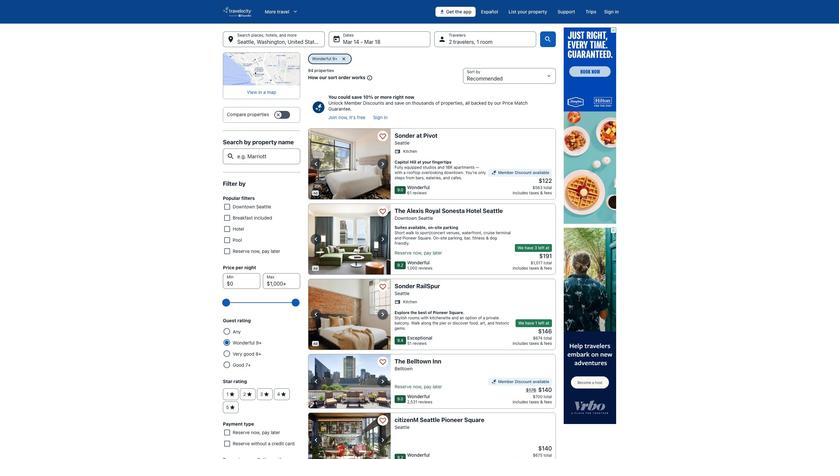 Task type: vqa. For each thing, say whether or not it's contained in the screenshot.
Show next image for The Alexis Royal Sonesta Hotel Seattle
yes



Task type: describe. For each thing, give the bounding box(es) containing it.
download the app button image
[[440, 9, 445, 14]]

1 xsmall image from the left
[[247, 392, 252, 398]]

$1,000 and above, Maximum, Price per night range field
[[227, 296, 296, 310]]

$1,000 and above, Maximum, Price per night text field
[[263, 274, 300, 289]]

show previous image for the alexis royal sonesta hotel seattle image
[[312, 236, 320, 244]]

image 1 of 3. room. the alexis royal sonesta hotel seattle image
[[308, 204, 391, 275]]

1 vertical spatial xsmall image
[[230, 405, 235, 411]]

show next image for the belltown inn image
[[379, 378, 387, 386]]

image 1 of 3. rooftop terrace. sonder railspur image
[[308, 279, 391, 351]]

$0, Minimum, Price per night text field
[[223, 274, 260, 289]]

travelocity logo image
[[223, 7, 252, 17]]

image 1 of 3. bbq/picnic area. sonder at pivot image
[[308, 128, 391, 200]]

image 1 of 3. terrace/patio. the belltown inn image
[[308, 355, 391, 409]]

show next image for sonder at pivot image
[[379, 160, 387, 168]]

$0, Minimum, Price per night range field
[[227, 296, 296, 310]]

0 vertical spatial xsmall image
[[229, 392, 235, 398]]

show next image for the alexis royal sonesta hotel seattle image
[[379, 236, 387, 244]]



Task type: locate. For each thing, give the bounding box(es) containing it.
2 xsmall image from the left
[[264, 392, 270, 398]]

2 horizontal spatial xsmall image
[[281, 392, 287, 398]]

1 horizontal spatial xsmall image
[[264, 392, 270, 398]]

3 xsmall image from the left
[[281, 392, 287, 398]]

xsmall image
[[247, 392, 252, 398], [264, 392, 270, 398], [281, 392, 287, 398]]

list
[[328, 115, 552, 121]]

show previous image for sonder at pivot image
[[312, 160, 320, 168]]

show previous image for citizenm seattle pioneer square image
[[312, 437, 320, 445]]

static map image image
[[223, 52, 300, 86]]

show previous image for the belltown inn image
[[312, 378, 320, 386]]

small image
[[365, 75, 373, 81]]

show next image for sonder railspur image
[[379, 311, 387, 319]]

show previous image for sonder railspur image
[[312, 311, 320, 319]]

show next image for citizenm seattle pioneer square image
[[379, 437, 387, 445]]

image 1 of 3. lobby. citizenm seattle pioneer square image
[[308, 413, 391, 460]]

small image
[[395, 149, 401, 155], [491, 170, 497, 176], [395, 300, 401, 305], [491, 380, 497, 385]]

you could save 10% or more right now image
[[313, 102, 324, 113]]

search image
[[544, 35, 552, 43]]

0 horizontal spatial xsmall image
[[247, 392, 252, 398]]

xsmall image
[[229, 392, 235, 398], [230, 405, 235, 411]]



